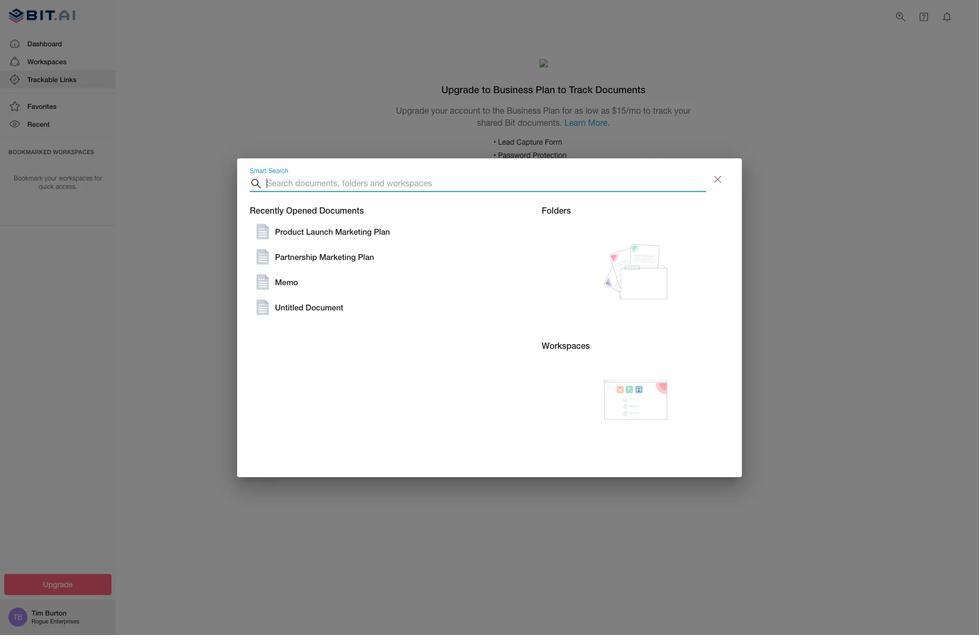 Task type: locate. For each thing, give the bounding box(es) containing it.
your inside bookmark your workspaces for quick access.
[[44, 174, 57, 182]]

upgrade to business plan to track documents
[[442, 83, 646, 95]]

documents
[[596, 83, 646, 95], [319, 205, 364, 215]]

for right workspaces
[[94, 174, 102, 182]]

documents up product launch marketing plan
[[319, 205, 364, 215]]

0 vertical spatial for
[[562, 106, 572, 115]]

marketing down product launch marketing plan
[[319, 252, 356, 261]]

0 vertical spatial marketing
[[335, 227, 372, 236]]

0 horizontal spatial your
[[44, 174, 57, 182]]

smart
[[250, 167, 267, 174]]

search
[[269, 167, 288, 174]]

learn more. link
[[565, 118, 610, 127]]

account
[[450, 106, 481, 115]]

tim
[[32, 609, 43, 617]]

plan
[[536, 83, 555, 95], [543, 106, 560, 115], [374, 227, 390, 236], [358, 252, 374, 261]]

for inside bookmark your workspaces for quick access.
[[94, 174, 102, 182]]

2 • from the top
[[494, 151, 496, 159]]

marketing right 'launch'
[[335, 227, 372, 236]]

workspaces
[[59, 174, 93, 182]]

$15/mo
[[612, 106, 641, 115]]

documents up $15/mo
[[596, 83, 646, 95]]

as up learn
[[575, 106, 584, 115]]

1 horizontal spatial your
[[431, 106, 448, 115]]

folders
[[542, 205, 571, 215]]

capture
[[517, 138, 543, 146]]

dashboard
[[27, 39, 62, 48]]

dialog
[[237, 158, 742, 477]]

to
[[482, 83, 491, 95], [558, 83, 567, 95], [483, 106, 490, 115], [644, 106, 651, 115]]

document
[[306, 303, 344, 312]]

upgrade button
[[521, 203, 567, 224], [4, 574, 112, 595]]

1 vertical spatial •
[[494, 151, 496, 159]]

0 vertical spatial workspaces
[[27, 57, 67, 66]]

0 vertical spatial upgrade button
[[521, 203, 567, 224]]

0 horizontal spatial as
[[575, 106, 584, 115]]

• left lead
[[494, 138, 496, 146]]

as
[[575, 106, 584, 115], [601, 106, 610, 115]]

business up the the
[[494, 83, 533, 95]]

1 vertical spatial documents
[[319, 205, 364, 215]]

your up quick
[[44, 174, 57, 182]]

recent button
[[0, 115, 116, 133]]

1 horizontal spatial for
[[562, 106, 572, 115]]

1 vertical spatial for
[[94, 174, 102, 182]]

upgrade
[[442, 83, 480, 95], [396, 106, 429, 115], [529, 209, 558, 218], [43, 580, 73, 588]]

your
[[431, 106, 448, 115], [675, 106, 691, 115], [44, 174, 57, 182]]

•
[[494, 138, 496, 146], [494, 151, 496, 159]]

upgrade inside upgrade your account to the business plan for as low as $15/mo to track your shared bit documents.
[[396, 106, 429, 115]]

favorites button
[[0, 97, 116, 115]]

plan down product launch marketing plan link
[[358, 252, 374, 261]]

your left the account
[[431, 106, 448, 115]]

Search documents, folders and workspaces text field
[[267, 175, 707, 192]]

0 horizontal spatial documents
[[319, 205, 364, 215]]

dialog containing recently opened documents
[[237, 158, 742, 477]]

1 vertical spatial business
[[507, 106, 541, 115]]

bookmarked workspaces
[[8, 148, 94, 155]]

learn
[[565, 118, 586, 127]]

1 horizontal spatial documents
[[596, 83, 646, 95]]

for up learn
[[562, 106, 572, 115]]

1 horizontal spatial as
[[601, 106, 610, 115]]

marketing
[[335, 227, 372, 236], [319, 252, 356, 261]]

track
[[569, 83, 593, 95]]

burton
[[45, 609, 67, 617]]

your for for
[[44, 174, 57, 182]]

plan inside upgrade your account to the business plan for as low as $15/mo to track your shared bit documents.
[[543, 106, 560, 115]]

• left 'password'
[[494, 151, 496, 159]]

for inside upgrade your account to the business plan for as low as $15/mo to track your shared bit documents.
[[562, 106, 572, 115]]

for
[[562, 106, 572, 115], [94, 174, 102, 182]]

partnership
[[275, 252, 317, 261]]

1 horizontal spatial workspaces
[[542, 341, 590, 351]]

1 vertical spatial workspaces
[[542, 341, 590, 351]]

1 vertical spatial upgrade button
[[4, 574, 112, 595]]

as right low
[[601, 106, 610, 115]]

0 horizontal spatial for
[[94, 174, 102, 182]]

more.
[[588, 118, 610, 127]]

plan up upgrade your account to the business plan for as low as $15/mo to track your shared bit documents.
[[536, 83, 555, 95]]

business
[[494, 83, 533, 95], [507, 106, 541, 115]]

low
[[586, 106, 599, 115]]

1 • from the top
[[494, 138, 496, 146]]

enterprises
[[50, 618, 79, 625]]

untitled
[[275, 303, 304, 312]]

bookmark
[[14, 174, 43, 182]]

business up "bit"
[[507, 106, 541, 115]]

0 vertical spatial •
[[494, 138, 496, 146]]

trackable links button
[[0, 70, 116, 88]]

form
[[545, 138, 562, 146]]

launch
[[306, 227, 333, 236]]

your right track
[[675, 106, 691, 115]]

0 horizontal spatial workspaces
[[27, 57, 67, 66]]

plan up documents.
[[543, 106, 560, 115]]

workspaces
[[27, 57, 67, 66], [542, 341, 590, 351]]

partnership marketing plan link
[[254, 249, 517, 265]]



Task type: vqa. For each thing, say whether or not it's contained in the screenshot.
Recently Opened Documents
yes



Task type: describe. For each thing, give the bounding box(es) containing it.
tim burton rogue enterprises
[[32, 609, 79, 625]]

bookmarked
[[8, 148, 51, 155]]

lead
[[498, 138, 515, 146]]

recently opened documents
[[250, 205, 364, 215]]

opened
[[286, 205, 317, 215]]

recent
[[27, 120, 50, 129]]

workspaces button
[[0, 52, 116, 70]]

documents.
[[518, 118, 562, 127]]

favorites
[[27, 102, 57, 111]]

workspaces
[[53, 148, 94, 155]]

upgrade your account to the business plan for as low as $15/mo to track your shared bit documents.
[[396, 106, 691, 127]]

the
[[493, 106, 505, 115]]

2 horizontal spatial your
[[675, 106, 691, 115]]

shared
[[477, 118, 503, 127]]

0 vertical spatial business
[[494, 83, 533, 95]]

bookmark your workspaces for quick access.
[[14, 174, 102, 191]]

plan up "partnership marketing plan" link in the top of the page
[[374, 227, 390, 236]]

smart search
[[250, 167, 288, 174]]

tb
[[13, 613, 23, 621]]

access.
[[56, 183, 77, 191]]

memo link
[[254, 274, 517, 291]]

product
[[275, 227, 304, 236]]

recently
[[250, 205, 284, 215]]

trackable
[[27, 75, 58, 84]]

1 vertical spatial marketing
[[319, 252, 356, 261]]

protection
[[533, 151, 567, 159]]

1 horizontal spatial upgrade button
[[521, 203, 567, 224]]

bit
[[505, 118, 515, 127]]

links
[[60, 75, 77, 84]]

memo
[[275, 277, 298, 287]]

rogue
[[32, 618, 49, 625]]

1 as from the left
[[575, 106, 584, 115]]

0 vertical spatial documents
[[596, 83, 646, 95]]

track
[[653, 106, 672, 115]]

business inside upgrade your account to the business plan for as low as $15/mo to track your shared bit documents.
[[507, 106, 541, 115]]

quick
[[39, 183, 54, 191]]

documents inside 'dialog'
[[319, 205, 364, 215]]

• lead capture form • password protection
[[494, 138, 567, 159]]

untitled document
[[275, 303, 344, 312]]

untitled document link
[[254, 299, 517, 316]]

workspaces inside button
[[27, 57, 67, 66]]

learn more.
[[565, 118, 610, 127]]

workspaces inside 'dialog'
[[542, 341, 590, 351]]

trackable links
[[27, 75, 77, 84]]

password
[[498, 151, 531, 159]]

product launch marketing plan link
[[254, 223, 517, 240]]

partnership marketing plan
[[275, 252, 374, 261]]

product launch marketing plan
[[275, 227, 390, 236]]

0 horizontal spatial upgrade button
[[4, 574, 112, 595]]

2 as from the left
[[601, 106, 610, 115]]

your for to
[[431, 106, 448, 115]]

dashboard button
[[0, 35, 116, 52]]



